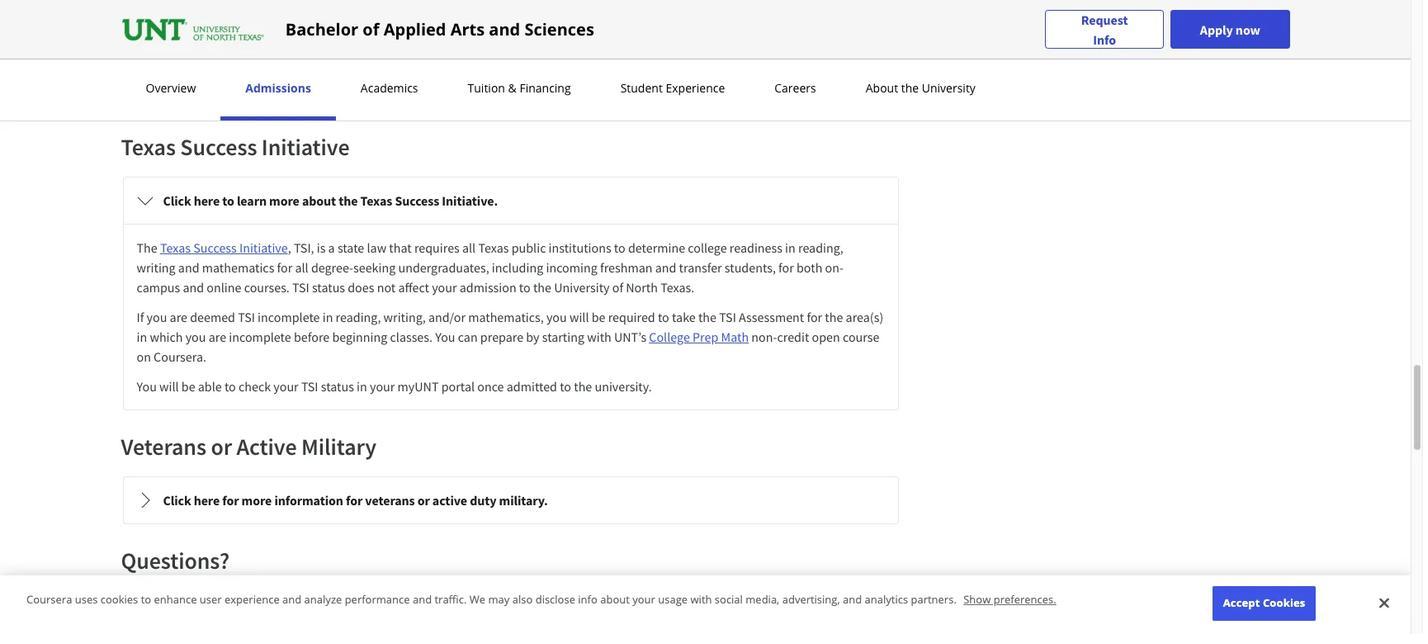 Task type: locate. For each thing, give the bounding box(es) containing it.
1 vertical spatial university
[[554, 279, 610, 296]]

that
[[389, 239, 412, 256]]

the inside dropdown button
[[339, 192, 358, 209]]

of down the freshman
[[612, 279, 623, 296]]

show
[[964, 592, 991, 607]]

your inside privacy alert dialog
[[633, 592, 656, 607]]

0 vertical spatial are
[[170, 309, 187, 325]]

you down and/or
[[435, 329, 455, 345]]

mathematics
[[202, 259, 274, 276]]

for up open
[[807, 309, 823, 325]]

1 vertical spatial are
[[209, 329, 226, 345]]

affect
[[398, 279, 429, 296]]

texas up "law"
[[360, 192, 393, 209]]

to left take
[[658, 309, 669, 325]]

1 vertical spatial reading,
[[336, 309, 381, 325]]

prep
[[693, 329, 719, 345]]

if you are deemed tsi incomplete in reading, writing, and/or mathematics, you will be required to take the tsi assessment for the area(s) in which you are incomplete before beginning classes. you can prepare by starting with unt's
[[137, 309, 884, 345]]

sciences
[[525, 18, 594, 40]]

more inside click here for more information for veterans or active duty military. dropdown button
[[242, 492, 272, 509]]

status inside , tsi, is a state law that requires all texas public institutions to determine college readiness in reading, writing and mathematics for all degree-seeking undergraduates, including incoming freshman and transfer students, for both on- campus and online courses. tsi status does not affect your admission to the university of north texas.
[[312, 279, 345, 296]]

1 vertical spatial click
[[163, 492, 191, 509]]

1 horizontal spatial reading,
[[798, 239, 844, 256]]

0 vertical spatial or
[[211, 432, 232, 462]]

0 horizontal spatial with
[[587, 329, 612, 345]]

texas inside dropdown button
[[360, 192, 393, 209]]

more right learn
[[269, 192, 300, 209]]

1 vertical spatial success
[[395, 192, 439, 209]]

of left applied
[[363, 18, 379, 40]]

initiative up click here to learn more about the texas success initiative.
[[262, 132, 350, 162]]

the left university.
[[574, 378, 592, 395]]

to up questions.
[[141, 592, 151, 607]]

1 vertical spatial here
[[194, 492, 220, 509]]

and down the texas success initiative
[[178, 259, 199, 276]]

financing
[[520, 80, 571, 96]]

courses.
[[244, 279, 290, 296]]

success up that
[[395, 192, 439, 209]]

in
[[785, 239, 796, 256], [323, 309, 333, 325], [137, 329, 147, 345], [357, 378, 367, 395]]

writing,
[[384, 309, 426, 325]]

1 horizontal spatial you
[[435, 329, 455, 345]]

1 vertical spatial about
[[600, 592, 630, 607]]

texas up including
[[478, 239, 509, 256]]

reading, inside , tsi, is a state law that requires all texas public institutions to determine college readiness in reading, writing and mathematics for all degree-seeking undergraduates, including incoming freshman and transfer students, for both on- campus and online courses. tsi status does not affect your admission to the university of north texas.
[[798, 239, 844, 256]]

0 horizontal spatial can
[[217, 590, 236, 607]]

performance
[[345, 592, 410, 607]]

be left the able
[[181, 378, 195, 395]]

1 vertical spatial of
[[612, 279, 623, 296]]

please
[[602, 590, 638, 607]]

can left talk
[[217, 590, 236, 607]]

1 vertical spatial all
[[295, 259, 309, 276]]

apply
[[1200, 21, 1233, 38]]

area(s)
[[846, 309, 884, 325]]

click down the veterans in the bottom of the page
[[163, 492, 191, 509]]

1 vertical spatial can
[[217, 590, 236, 607]]

1 click from the top
[[163, 192, 191, 209]]

the right about
[[901, 80, 919, 96]]

military
[[301, 432, 377, 462]]

here
[[194, 192, 220, 209], [194, 492, 220, 509]]

2 here from the top
[[194, 492, 220, 509]]

here for for
[[194, 492, 220, 509]]

prepare
[[480, 329, 524, 345]]

traffic.
[[435, 592, 467, 607]]

active
[[237, 432, 297, 462]]

1 here from the top
[[194, 192, 220, 209]]

uses
[[75, 592, 98, 607]]

1 horizontal spatial of
[[612, 279, 623, 296]]

the up "state"
[[339, 192, 358, 209]]

texas success initiative
[[121, 132, 350, 162]]

1 horizontal spatial be
[[592, 309, 606, 325]]

success up learn
[[180, 132, 257, 162]]

click up the texas success initiative
[[163, 192, 191, 209]]

on
[[137, 348, 151, 365]]

counselor
[[357, 590, 411, 607]]

texas down overview
[[121, 132, 176, 162]]

0 vertical spatial will
[[570, 309, 589, 325]]

you up starting
[[547, 309, 567, 325]]

0 horizontal spatial university
[[554, 279, 610, 296]]

careers
[[775, 80, 816, 96]]

to right admitted
[[560, 378, 571, 395]]

0 vertical spatial here
[[194, 192, 220, 209]]

1 vertical spatial status
[[321, 378, 354, 395]]

the inside , tsi, is a state law that requires all texas public institutions to determine college readiness in reading, writing and mathematics for all degree-seeking undergraduates, including incoming freshman and transfer students, for both on- campus and online courses. tsi status does not affect your admission to the university of north texas.
[[533, 279, 552, 296]]

the
[[137, 239, 157, 256]]

2 horizontal spatial with
[[849, 590, 873, 607]]

degree-
[[311, 259, 353, 276]]

coursera.
[[154, 348, 206, 365]]

for
[[277, 259, 293, 276], [779, 259, 794, 276], [807, 309, 823, 325], [222, 492, 239, 509], [346, 492, 363, 509]]

about up is
[[302, 192, 336, 209]]

1 vertical spatial or
[[418, 492, 430, 509]]

the down including
[[533, 279, 552, 296]]

to up the freshman
[[614, 239, 626, 256]]

of inside , tsi, is a state law that requires all texas public institutions to determine college readiness in reading, writing and mathematics for all degree-seeking undergraduates, including incoming freshman and transfer students, for both on- campus and online courses. tsi status does not affect your admission to the university of north texas.
[[612, 279, 623, 296]]

process,
[[539, 590, 584, 607]]

2 vertical spatial success
[[193, 239, 237, 256]]

1 horizontal spatial can
[[458, 329, 478, 345]]

to inside if you are deemed tsi incomplete in reading, writing, and/or mathematics, you will be required to take the tsi assessment for the area(s) in which you are incomplete before beginning classes. you can prepare by starting with unt's
[[658, 309, 669, 325]]

0 vertical spatial university
[[922, 80, 976, 96]]

0 vertical spatial you
[[435, 329, 455, 345]]

all
[[462, 239, 476, 256], [295, 259, 309, 276]]

can down and/or
[[458, 329, 478, 345]]

to down including
[[519, 279, 531, 296]]

university right about
[[922, 80, 976, 96]]

in right readiness
[[785, 239, 796, 256]]

writing
[[137, 259, 176, 276]]

you right if
[[147, 309, 167, 325]]

incomplete
[[258, 309, 320, 325], [229, 329, 291, 345]]

about right so
[[600, 592, 630, 607]]

privacy alert dialog
[[0, 576, 1411, 634]]

university down incoming
[[554, 279, 610, 296]]

tsi right courses.
[[292, 279, 309, 296]]

which
[[150, 329, 183, 345]]

reading, inside if you are deemed tsi incomplete in reading, writing, and/or mathematics, you will be required to take the tsi assessment for the area(s) in which you are incomplete before beginning classes. you can prepare by starting with unt's
[[336, 309, 381, 325]]

course
[[843, 329, 880, 345]]

analyze
[[304, 592, 342, 607]]

take
[[672, 309, 696, 325]]

more left information
[[242, 492, 272, 509]]

here up questions?
[[194, 492, 220, 509]]

0 vertical spatial be
[[592, 309, 606, 325]]

0 horizontal spatial about
[[302, 192, 336, 209]]

here left learn
[[194, 192, 220, 209]]

reach
[[641, 590, 672, 607]]

the right during
[[453, 590, 471, 607]]

0 horizontal spatial you
[[147, 309, 167, 325]]

about
[[302, 192, 336, 209], [600, 592, 630, 607]]

cookies
[[1263, 596, 1306, 611]]

talk
[[239, 590, 260, 607]]

tsi,
[[294, 239, 314, 256]]

initiative up mathematics
[[239, 239, 288, 256]]

the
[[901, 80, 919, 96], [339, 192, 358, 209], [533, 279, 552, 296], [698, 309, 717, 325], [825, 309, 843, 325], [574, 378, 592, 395], [453, 590, 471, 607]]

will up starting
[[570, 309, 589, 325]]

with inside privacy alert dialog
[[691, 592, 712, 607]]

success inside dropdown button
[[395, 192, 439, 209]]

0 vertical spatial status
[[312, 279, 345, 296]]

may
[[488, 592, 510, 607]]

0 vertical spatial of
[[363, 18, 379, 40]]

disclose
[[536, 592, 575, 607]]

more inside click here to learn more about the texas success initiative. dropdown button
[[269, 192, 300, 209]]

admission
[[460, 279, 517, 296]]

0 horizontal spatial of
[[363, 18, 379, 40]]

request info
[[1081, 11, 1128, 47]]

in down if
[[137, 329, 147, 345]]

you down the on
[[137, 378, 157, 395]]

about the university
[[866, 80, 976, 96]]

1 vertical spatial will
[[159, 378, 179, 395]]

are up 'which'
[[170, 309, 187, 325]]

status down the "beginning"
[[321, 378, 354, 395]]

are
[[170, 309, 187, 325], [209, 329, 226, 345]]

campus
[[137, 279, 180, 296]]

baas@coursera.org
[[737, 590, 846, 607]]

will down the coursera.
[[159, 378, 179, 395]]

questions?
[[121, 546, 230, 576]]

0 vertical spatial click
[[163, 192, 191, 209]]

2 horizontal spatial you
[[547, 309, 567, 325]]

does
[[348, 279, 374, 296]]

incomplete up check
[[229, 329, 291, 345]]

active
[[433, 492, 467, 509]]

info
[[1093, 31, 1116, 47]]

assessment
[[739, 309, 804, 325]]

to left learn
[[222, 192, 234, 209]]

0 horizontal spatial will
[[159, 378, 179, 395]]

1 horizontal spatial or
[[418, 492, 430, 509]]

students,
[[725, 259, 776, 276]]

now
[[1236, 21, 1261, 38]]

be left required
[[592, 309, 606, 325]]

your left usage
[[633, 592, 656, 607]]

to left an on the bottom left of page
[[262, 590, 274, 607]]

0 horizontal spatial you
[[137, 378, 157, 395]]

request info button
[[1045, 9, 1164, 49]]

about inside privacy alert dialog
[[600, 592, 630, 607]]

reading,
[[798, 239, 844, 256], [336, 309, 381, 325]]

or inside click here for more information for veterans or active duty military. dropdown button
[[418, 492, 430, 509]]

2 click from the top
[[163, 492, 191, 509]]

state
[[338, 239, 364, 256]]

0 vertical spatial can
[[458, 329, 478, 345]]

student
[[621, 80, 663, 96]]

status down degree-
[[312, 279, 345, 296]]

reading, up both
[[798, 239, 844, 256]]

0 horizontal spatial or
[[211, 432, 232, 462]]

with left "any"
[[849, 590, 873, 607]]

of
[[363, 18, 379, 40], [612, 279, 623, 296]]

and left online
[[183, 279, 204, 296]]

texas
[[121, 132, 176, 162], [360, 192, 393, 209], [160, 239, 191, 256], [478, 239, 509, 256]]

mathematics,
[[468, 309, 544, 325]]

university of north texas image
[[121, 16, 266, 43]]

to right the able
[[225, 378, 236, 395]]

success up mathematics
[[193, 239, 237, 256]]

usage
[[658, 592, 688, 607]]

and down determine
[[655, 259, 677, 276]]

0 vertical spatial about
[[302, 192, 336, 209]]

texas inside , tsi, is a state law that requires all texas public institutions to determine college readiness in reading, writing and mathematics for all degree-seeking undergraduates, including incoming freshman and transfer students, for both on- campus and online courses. tsi status does not affect your admission to the university of north texas.
[[478, 239, 509, 256]]

1 horizontal spatial will
[[570, 309, 589, 325]]

veterans or active military
[[121, 432, 377, 462]]

unt's
[[614, 329, 647, 345]]

0 vertical spatial reading,
[[798, 239, 844, 256]]

duty
[[470, 492, 497, 509]]

1 horizontal spatial about
[[600, 592, 630, 607]]

0 horizontal spatial all
[[295, 259, 309, 276]]

click for click here to learn more about the texas success initiative.
[[163, 192, 191, 209]]

1 vertical spatial be
[[181, 378, 195, 395]]

law
[[367, 239, 387, 256]]

and left "any"
[[843, 592, 862, 607]]

or left active
[[211, 432, 232, 462]]

for inside if you are deemed tsi incomplete in reading, writing, and/or mathematics, you will be required to take the tsi assessment for the area(s) in which you are incomplete before beginning classes. you can prepare by starting with unt's
[[807, 309, 823, 325]]

incomplete up before
[[258, 309, 320, 325]]

your down undergraduates,
[[432, 279, 457, 296]]

all down tsi,
[[295, 259, 309, 276]]

for down veterans or active military
[[222, 492, 239, 509]]

or left the active
[[418, 492, 430, 509]]

accept
[[1223, 596, 1260, 611]]

for down ,
[[277, 259, 293, 276]]

all right requires
[[462, 239, 476, 256]]

1 horizontal spatial all
[[462, 239, 476, 256]]

are down deemed
[[209, 329, 226, 345]]

also
[[513, 592, 533, 607]]

with left social
[[691, 592, 712, 607]]

reading, up the "beginning"
[[336, 309, 381, 325]]

in up before
[[323, 309, 333, 325]]

veterans
[[365, 492, 415, 509]]

freshman
[[600, 259, 653, 276]]

0 vertical spatial more
[[269, 192, 300, 209]]

1 vertical spatial initiative
[[239, 239, 288, 256]]

questions.
[[121, 610, 178, 627]]

required
[[608, 309, 655, 325]]

with
[[587, 329, 612, 345], [849, 590, 873, 607], [691, 592, 712, 607]]

you up the coursera.
[[186, 329, 206, 345]]

the up prep
[[698, 309, 717, 325]]

1 horizontal spatial with
[[691, 592, 712, 607]]

can inside b.a.a.s. students can talk to an enrollment counselor during the application process, so please reach out to unt-baas@coursera.org with any questions.
[[217, 590, 236, 607]]

you inside if you are deemed tsi incomplete in reading, writing, and/or mathematics, you will be required to take the tsi assessment for the area(s) in which you are incomplete before beginning classes. you can prepare by starting with unt's
[[435, 329, 455, 345]]

coursera
[[26, 592, 72, 607]]

for left veterans
[[346, 492, 363, 509]]

with left unt's
[[587, 329, 612, 345]]

1 vertical spatial more
[[242, 492, 272, 509]]

0 horizontal spatial reading,
[[336, 309, 381, 325]]



Task type: describe. For each thing, give the bounding box(es) containing it.
starting
[[542, 329, 585, 345]]

cookies
[[101, 592, 138, 607]]

including
[[492, 259, 544, 276]]

be inside if you are deemed tsi incomplete in reading, writing, and/or mathematics, you will be required to take the tsi assessment for the area(s) in which you are incomplete before beginning classes. you can prepare by starting with unt's
[[592, 309, 606, 325]]

the up open
[[825, 309, 843, 325]]

incoming
[[546, 259, 598, 276]]

tuition
[[468, 80, 505, 96]]

social
[[715, 592, 743, 607]]

0 vertical spatial incomplete
[[258, 309, 320, 325]]

accept cookies
[[1223, 596, 1306, 611]]

beginning
[[332, 329, 388, 345]]

bachelor
[[286, 18, 358, 40]]

tsi inside , tsi, is a state law that requires all texas public institutions to determine college readiness in reading, writing and mathematics for all degree-seeking undergraduates, including incoming freshman and transfer students, for both on- campus and online courses. tsi status does not affect your admission to the university of north texas.
[[292, 279, 309, 296]]

experience
[[666, 80, 725, 96]]

you will be able to check your tsi status in your myunt portal once admitted to the university.
[[137, 378, 652, 395]]

seeking
[[353, 259, 396, 276]]

is
[[317, 239, 326, 256]]

students
[[166, 590, 214, 607]]

b.a.a.s.
[[121, 590, 163, 607]]

institutions
[[549, 239, 612, 256]]

with inside if you are deemed tsi incomplete in reading, writing, and/or mathematics, you will be required to take the tsi assessment for the area(s) in which you are incomplete before beginning classes. you can prepare by starting with unt's
[[587, 329, 612, 345]]

college prep math
[[649, 329, 749, 345]]

before
[[294, 329, 330, 345]]

college
[[649, 329, 690, 345]]

overview
[[146, 80, 196, 96]]

0 vertical spatial success
[[180, 132, 257, 162]]

click here to learn more about the texas success initiative.
[[163, 192, 498, 209]]

0 vertical spatial all
[[462, 239, 476, 256]]

to inside dropdown button
[[222, 192, 234, 209]]

non-credit open course on coursera.
[[137, 329, 880, 365]]

0 horizontal spatial are
[[170, 309, 187, 325]]

to right out
[[696, 590, 707, 607]]

0 vertical spatial initiative
[[262, 132, 350, 162]]

academics
[[361, 80, 418, 96]]

experience
[[225, 592, 280, 607]]

a
[[328, 239, 335, 256]]

apply now button
[[1171, 10, 1290, 49]]

initiative.
[[442, 192, 498, 209]]

preferences.
[[994, 592, 1057, 607]]

undergraduates,
[[398, 259, 489, 276]]

non-
[[752, 329, 777, 345]]

your right check
[[274, 378, 299, 395]]

coursera uses cookies to enhance user experience and analyze performance and traffic. we may also disclose info about your usage with social media, advertising, and analytics partners. show preferences.
[[26, 592, 1057, 607]]

b.a.a.s. students can talk to an enrollment counselor during the application process, so please reach out to unt-baas@coursera.org with any questions.
[[121, 590, 896, 627]]

partners.
[[911, 592, 957, 607]]

university.
[[595, 378, 652, 395]]

your left myunt
[[370, 378, 395, 395]]

info
[[578, 592, 598, 607]]

tsi up math
[[719, 309, 736, 325]]

1 vertical spatial you
[[137, 378, 157, 395]]

with inside b.a.a.s. students can talk to an enrollment counselor during the application process, so please reach out to unt-baas@coursera.org with any questions.
[[849, 590, 873, 607]]

math
[[721, 329, 749, 345]]

&
[[508, 80, 517, 96]]

determine
[[628, 239, 685, 256]]

media,
[[746, 592, 780, 607]]

will inside if you are deemed tsi incomplete in reading, writing, and/or mathematics, you will be required to take the tsi assessment for the area(s) in which you are incomplete before beginning classes. you can prepare by starting with unt's
[[570, 309, 589, 325]]

and right the arts
[[489, 18, 520, 40]]

your inside , tsi, is a state law that requires all texas public institutions to determine college readiness in reading, writing and mathematics for all degree-seeking undergraduates, including incoming freshman and transfer students, for both on- campus and online courses. tsi status does not affect your admission to the university of north texas.
[[432, 279, 457, 296]]

veterans
[[121, 432, 206, 462]]

enrollment
[[293, 590, 354, 607]]

enhance
[[154, 592, 197, 607]]

1 vertical spatial incomplete
[[229, 329, 291, 345]]

about inside dropdown button
[[302, 192, 336, 209]]

readiness
[[730, 239, 783, 256]]

international
[[121, 18, 250, 48]]

admitted
[[507, 378, 557, 395]]

0 horizontal spatial be
[[181, 378, 195, 395]]

during
[[414, 590, 450, 607]]

can inside if you are deemed tsi incomplete in reading, writing, and/or mathematics, you will be required to take the tsi assessment for the area(s) in which you are incomplete before beginning classes. you can prepare by starting with unt's
[[458, 329, 478, 345]]

1 horizontal spatial are
[[209, 329, 226, 345]]

click for click here for more information for veterans or active duty military.
[[163, 492, 191, 509]]

requires
[[414, 239, 460, 256]]

for left both
[[779, 259, 794, 276]]

university inside , tsi, is a state law that requires all texas public institutions to determine college readiness in reading, writing and mathematics for all degree-seeking undergraduates, including incoming freshman and transfer students, for both on- campus and online courses. tsi status does not affect your admission to the university of north texas.
[[554, 279, 610, 296]]

texas success initiative link
[[160, 239, 288, 256]]

admissions
[[245, 80, 311, 96]]

able
[[198, 378, 222, 395]]

in inside , tsi, is a state law that requires all texas public institutions to determine college readiness in reading, writing and mathematics for all degree-seeking undergraduates, including incoming freshman and transfer students, for both on- campus and online courses. tsi status does not affect your admission to the university of north texas.
[[785, 239, 796, 256]]

1 horizontal spatial you
[[186, 329, 206, 345]]

arts
[[451, 18, 485, 40]]

transfer
[[679, 259, 722, 276]]

here for to
[[194, 192, 220, 209]]

1 horizontal spatial university
[[922, 80, 976, 96]]

and/or
[[428, 309, 466, 325]]

tsi down before
[[301, 378, 318, 395]]

in down the "beginning"
[[357, 378, 367, 395]]

unt-
[[710, 590, 737, 607]]

deemed
[[190, 309, 235, 325]]

advertising,
[[783, 592, 840, 607]]

to inside privacy alert dialog
[[141, 592, 151, 607]]

,
[[288, 239, 291, 256]]

and left the analyze
[[282, 592, 302, 607]]

the inside b.a.a.s. students can talk to an enrollment counselor during the application process, so please reach out to unt-baas@coursera.org with any questions.
[[453, 590, 471, 607]]

so
[[587, 590, 600, 607]]

military.
[[499, 492, 548, 509]]

tsi right deemed
[[238, 309, 255, 325]]

public
[[512, 239, 546, 256]]

texas up writing
[[160, 239, 191, 256]]

and left traffic.
[[413, 592, 432, 607]]

college prep math link
[[649, 329, 749, 345]]

click here to learn more about the texas success initiative. button
[[123, 178, 898, 224]]

texas.
[[661, 279, 695, 296]]

overview link
[[141, 80, 201, 96]]

open
[[812, 329, 840, 345]]

an
[[276, 590, 290, 607]]

user
[[200, 592, 222, 607]]

out
[[674, 590, 693, 607]]

north
[[626, 279, 658, 296]]

about
[[866, 80, 898, 96]]



Task type: vqa. For each thing, say whether or not it's contained in the screenshot.
Click here for more information for veterans or active duty military.
yes



